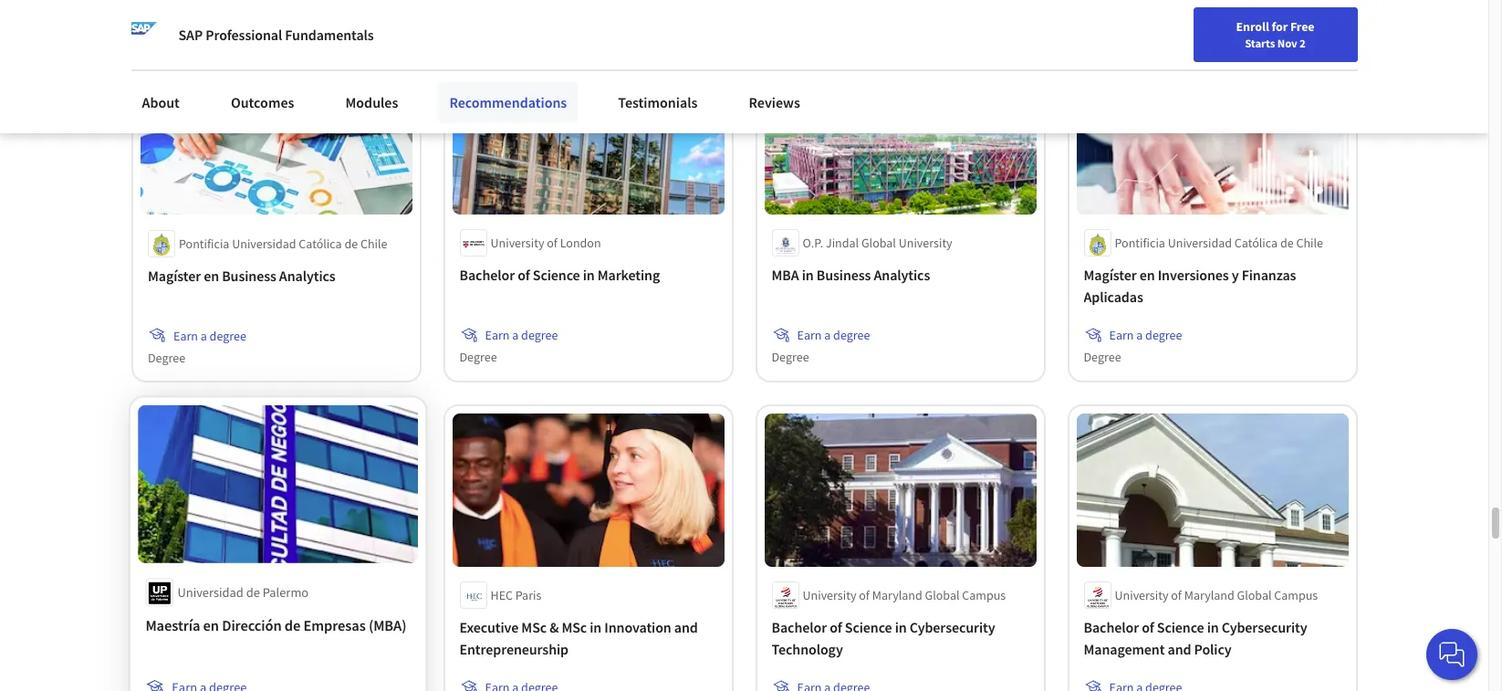 Task type: describe. For each thing, give the bounding box(es) containing it.
of up bachelor of science in cybersecurity technology
[[859, 587, 870, 603]]

analytics for magíster en business analytics
[[279, 266, 335, 284]]

global for bachelor of science in cybersecurity management and policy
[[1237, 587, 1272, 603]]

degree for mba in business analytics
[[834, 327, 870, 343]]

earn for magíster en business analytics
[[173, 327, 198, 343]]

policy
[[1195, 640, 1232, 658]]

magíster en business analytics link
[[147, 264, 405, 286]]

bachelor of science in cybersecurity technology
[[772, 618, 995, 658]]

free
[[1291, 18, 1315, 35]]

hec
[[491, 587, 513, 603]]

maestría
[[145, 616, 200, 634]]

magíster for magíster en business analytics
[[147, 266, 200, 284]]

en for business
[[203, 266, 219, 284]]

en for dirección
[[203, 616, 219, 634]]

nov
[[1278, 36, 1298, 50]]

paris
[[516, 587, 542, 603]]

campus for bachelor of science in cybersecurity management and policy
[[1275, 587, 1318, 603]]

of up bachelor of science in cybersecurity management and policy
[[1171, 587, 1182, 603]]

sap
[[178, 26, 203, 44]]

0 horizontal spatial global
[[862, 235, 896, 251]]

executive msc & msc in innovation and entrepreneurship
[[460, 618, 698, 658]]

recommendations
[[449, 93, 567, 111]]

en for inversiones
[[1140, 266, 1155, 284]]

reviews link
[[738, 82, 812, 122]]

o.p.
[[803, 235, 824, 251]]

bachelor of science in cybersecurity technology link
[[772, 616, 1029, 660]]

maestría en dirección de empresas (mba)
[[145, 616, 406, 634]]

management
[[1084, 640, 1165, 658]]

sap image
[[131, 22, 157, 47]]

professional
[[206, 26, 282, 44]]

testimonials link
[[607, 82, 709, 122]]

inversiones
[[1158, 266, 1229, 284]]

of inside bachelor of science in cybersecurity management and policy
[[1142, 618, 1155, 636]]

university of london
[[491, 235, 601, 251]]

maestría en dirección de empresas (mba) link
[[145, 614, 410, 636]]

a for magíster en business analytics
[[200, 327, 207, 343]]

university of maryland global campus for management
[[1115, 587, 1318, 603]]

science for bachelor of science in cybersecurity management and policy
[[1157, 618, 1205, 636]]

university up "mba in business analytics" link
[[899, 235, 953, 251]]

magíster en inversiones y finanzas aplicadas
[[1084, 266, 1297, 306]]

maryland for technology
[[872, 587, 923, 603]]

aplicadas
[[1084, 288, 1144, 306]]

modules
[[345, 93, 398, 111]]

in inside executive msc & msc in innovation and entrepreneurship
[[590, 618, 602, 636]]

executive
[[460, 618, 519, 636]]

magíster en inversiones y finanzas aplicadas link
[[1084, 264, 1341, 308]]

2 msc from the left
[[562, 618, 587, 636]]

de left palermo
[[246, 584, 260, 601]]

executive msc & msc in innovation and entrepreneurship link
[[460, 616, 717, 660]]

degree for mba in business analytics
[[772, 349, 809, 365]]

business for in
[[817, 266, 871, 284]]

show notifications image
[[1242, 23, 1264, 45]]

entrepreneurship
[[460, 640, 569, 658]]

business for en
[[221, 266, 276, 284]]

1 msc from the left
[[522, 618, 547, 636]]

universidad up maestría
[[177, 584, 243, 601]]

bachelor of science in marketing link
[[460, 264, 717, 286]]

about
[[142, 93, 180, 111]]

marketing
[[598, 266, 660, 284]]

chat with us image
[[1438, 640, 1467, 669]]

bachelor of science in cybersecurity management and policy
[[1084, 618, 1308, 658]]

campus for bachelor of science in cybersecurity technology
[[962, 587, 1006, 603]]

university of maryland global campus for technology
[[803, 587, 1006, 603]]

a for mba in business analytics
[[825, 327, 831, 343]]

universidad for business
[[232, 235, 296, 251]]

and for innovation
[[674, 618, 698, 636]]

sap professional fundamentals
[[178, 26, 374, 44]]

earn for mba in business analytics
[[797, 327, 822, 343]]

of left the london
[[547, 235, 558, 251]]

católica for analytics
[[298, 235, 342, 251]]

testimonials
[[618, 93, 698, 111]]

palermo
[[262, 584, 308, 601]]

a for bachelor of science in marketing
[[512, 327, 519, 343]]

in for bachelor of science in marketing
[[583, 266, 595, 284]]

pontificia for inversiones
[[1115, 235, 1166, 251]]

&
[[550, 618, 559, 636]]

degree for magíster en inversiones y finanzas aplicadas
[[1146, 327, 1182, 343]]



Task type: locate. For each thing, give the bounding box(es) containing it.
campus
[[962, 587, 1006, 603], [1275, 587, 1318, 603]]

analytics for mba in business analytics
[[874, 266, 930, 284]]

universidad up inversiones
[[1168, 235, 1232, 251]]

in for bachelor of science in cybersecurity technology
[[895, 618, 907, 636]]

1 horizontal spatial católica
[[1235, 235, 1278, 251]]

o.p. jindal global university
[[803, 235, 953, 251]]

3 earn a degree from the left
[[797, 327, 870, 343]]

university of maryland global campus
[[803, 587, 1006, 603], [1115, 587, 1318, 603]]

pontificia universidad católica de chile for inversiones
[[1115, 235, 1324, 251]]

earn down aplicadas
[[1110, 327, 1134, 343]]

pontificia up magíster en business analytics
[[178, 235, 229, 251]]

degree down mba in business analytics
[[834, 327, 870, 343]]

1 católica from the left
[[298, 235, 342, 251]]

chile
[[360, 235, 387, 251], [1297, 235, 1324, 251]]

science
[[533, 266, 580, 284], [845, 618, 892, 636], [1157, 618, 1205, 636]]

de up magíster en business analytics link
[[344, 235, 357, 251]]

1 university of maryland global campus from the left
[[803, 587, 1006, 603]]

modules link
[[334, 82, 409, 122]]

of down university of london
[[518, 266, 530, 284]]

degree down magíster en inversiones y finanzas aplicadas
[[1146, 327, 1182, 343]]

en
[[203, 266, 219, 284], [1140, 266, 1155, 284], [203, 616, 219, 634]]

university for bachelor of science in marketing
[[491, 235, 544, 251]]

1 earn from the left
[[173, 327, 198, 343]]

and right innovation
[[674, 618, 698, 636]]

university up the bachelor of science in marketing on the left of the page
[[491, 235, 544, 251]]

0 horizontal spatial pontificia
[[178, 235, 229, 251]]

innovation
[[605, 618, 672, 636]]

0 horizontal spatial business
[[221, 266, 276, 284]]

2 horizontal spatial global
[[1237, 587, 1272, 603]]

1 horizontal spatial university of maryland global campus
[[1115, 587, 1318, 603]]

1 horizontal spatial and
[[1168, 640, 1192, 658]]

pontificia for business
[[178, 235, 229, 251]]

2 magíster from the left
[[1084, 266, 1137, 284]]

university up technology
[[803, 587, 857, 603]]

outcomes link
[[220, 82, 305, 122]]

pontificia universidad católica de chile
[[178, 235, 387, 251], [1115, 235, 1324, 251]]

chile for magíster en business analytics
[[360, 235, 387, 251]]

for
[[1272, 18, 1288, 35]]

0 horizontal spatial campus
[[962, 587, 1006, 603]]

en inside magíster en inversiones y finanzas aplicadas
[[1140, 266, 1155, 284]]

technology
[[772, 640, 843, 658]]

and for management
[[1168, 640, 1192, 658]]

3 degree from the left
[[834, 327, 870, 343]]

universidad for inversiones
[[1168, 235, 1232, 251]]

bachelor of science in marketing
[[460, 266, 660, 284]]

science inside bachelor of science in cybersecurity technology
[[845, 618, 892, 636]]

outcomes
[[231, 93, 294, 111]]

y
[[1232, 266, 1239, 284]]

global up bachelor of science in cybersecurity technology link
[[925, 587, 960, 603]]

university for bachelor of science in cybersecurity management and policy
[[1115, 587, 1169, 603]]

0 horizontal spatial magíster
[[147, 266, 200, 284]]

0 horizontal spatial msc
[[522, 618, 547, 636]]

degree for bachelor of science in marketing
[[460, 349, 497, 365]]

0 horizontal spatial cybersecurity
[[910, 618, 995, 636]]

enroll for free starts nov 2
[[1237, 18, 1315, 50]]

1 horizontal spatial pontificia universidad católica de chile
[[1115, 235, 1324, 251]]

degree for magíster en business analytics
[[209, 327, 246, 343]]

earn a degree down magíster en business analytics
[[173, 327, 246, 343]]

earn for magíster en inversiones y finanzas aplicadas
[[1110, 327, 1134, 343]]

msc left the '&'
[[522, 618, 547, 636]]

degree down the bachelor of science in marketing on the left of the page
[[521, 327, 558, 343]]

empresas
[[303, 616, 365, 634]]

maryland
[[872, 587, 923, 603], [1185, 587, 1235, 603]]

2 pontificia universidad católica de chile from the left
[[1115, 235, 1324, 251]]

of inside bachelor of science in cybersecurity technology
[[830, 618, 842, 636]]

pontificia universidad católica de chile up magíster en business analytics link
[[178, 235, 387, 251]]

cybersecurity for bachelor of science in cybersecurity technology
[[910, 618, 995, 636]]

degree
[[209, 327, 246, 343], [521, 327, 558, 343], [834, 327, 870, 343], [1146, 327, 1182, 343]]

0 horizontal spatial and
[[674, 618, 698, 636]]

starts
[[1245, 36, 1276, 50]]

0 horizontal spatial chile
[[360, 235, 387, 251]]

degree for magíster en business analytics
[[147, 349, 185, 365]]

london
[[560, 235, 601, 251]]

4 earn from the left
[[1110, 327, 1134, 343]]

and left the policy
[[1168, 640, 1192, 658]]

pontificia universidad católica de chile for business
[[178, 235, 387, 251]]

earn a degree down the bachelor of science in marketing on the left of the page
[[485, 327, 558, 343]]

1 magíster from the left
[[147, 266, 200, 284]]

2 horizontal spatial science
[[1157, 618, 1205, 636]]

msc right the '&'
[[562, 618, 587, 636]]

of
[[547, 235, 558, 251], [518, 266, 530, 284], [859, 587, 870, 603], [1171, 587, 1182, 603], [830, 618, 842, 636], [1142, 618, 1155, 636]]

a down aplicadas
[[1137, 327, 1143, 343]]

of up technology
[[830, 618, 842, 636]]

2 católica from the left
[[1235, 235, 1278, 251]]

4 degree from the left
[[1084, 349, 1122, 365]]

mba
[[772, 266, 799, 284]]

jindal
[[826, 235, 859, 251]]

0 horizontal spatial bachelor
[[460, 266, 515, 284]]

enroll
[[1237, 18, 1270, 35]]

1 horizontal spatial bachelor
[[772, 618, 827, 636]]

maryland up bachelor of science in cybersecurity management and policy link on the right of the page
[[1185, 587, 1235, 603]]

1 degree from the left
[[147, 349, 185, 365]]

science for bachelor of science in marketing
[[533, 266, 580, 284]]

bachelor for bachelor of science in cybersecurity management and policy
[[1084, 618, 1139, 636]]

magíster inside magíster en inversiones y finanzas aplicadas
[[1084, 266, 1137, 284]]

2 chile from the left
[[1297, 235, 1324, 251]]

0 horizontal spatial pontificia universidad católica de chile
[[178, 235, 387, 251]]

0 horizontal spatial maryland
[[872, 587, 923, 603]]

1 pontificia from the left
[[178, 235, 229, 251]]

degree
[[147, 349, 185, 365], [460, 349, 497, 365], [772, 349, 809, 365], [1084, 349, 1122, 365]]

global up bachelor of science in cybersecurity management and policy link on the right of the page
[[1237, 587, 1272, 603]]

recommendations link
[[439, 82, 578, 122]]

2 cybersecurity from the left
[[1222, 618, 1308, 636]]

2 a from the left
[[512, 327, 519, 343]]

a down the bachelor of science in marketing on the left of the page
[[512, 327, 519, 343]]

1 cybersecurity from the left
[[910, 618, 995, 636]]

2 business from the left
[[817, 266, 871, 284]]

earn a degree for bachelor of science in marketing
[[485, 327, 558, 343]]

universidad de palermo
[[177, 584, 308, 601]]

global for bachelor of science in cybersecurity technology
[[925, 587, 960, 603]]

0 horizontal spatial analytics
[[279, 266, 335, 284]]

2 earn from the left
[[485, 327, 510, 343]]

maryland up bachelor of science in cybersecurity technology link
[[872, 587, 923, 603]]

2 pontificia from the left
[[1115, 235, 1166, 251]]

earn a degree
[[173, 327, 246, 343], [485, 327, 558, 343], [797, 327, 870, 343], [1110, 327, 1182, 343]]

0 vertical spatial and
[[674, 618, 698, 636]]

1 horizontal spatial msc
[[562, 618, 587, 636]]

2 maryland from the left
[[1185, 587, 1235, 603]]

pontificia up aplicadas
[[1115, 235, 1166, 251]]

bachelor down university of london
[[460, 266, 515, 284]]

in for bachelor of science in cybersecurity management and policy
[[1207, 618, 1219, 636]]

pontificia universidad católica de chile up y
[[1115, 235, 1324, 251]]

bachelor for bachelor of science in marketing
[[460, 266, 515, 284]]

4 degree from the left
[[1146, 327, 1182, 343]]

1 earn a degree from the left
[[173, 327, 246, 343]]

1 campus from the left
[[962, 587, 1006, 603]]

2
[[1300, 36, 1306, 50]]

hec paris
[[491, 587, 542, 603]]

reviews
[[749, 93, 801, 111]]

4 earn a degree from the left
[[1110, 327, 1182, 343]]

dirección
[[222, 616, 281, 634]]

católica
[[298, 235, 342, 251], [1235, 235, 1278, 251]]

2 campus from the left
[[1275, 587, 1318, 603]]

analytics inside "mba in business analytics" link
[[874, 266, 930, 284]]

1 chile from the left
[[360, 235, 387, 251]]

1 horizontal spatial campus
[[1275, 587, 1318, 603]]

bachelor for bachelor of science in cybersecurity technology
[[772, 618, 827, 636]]

magíster for magíster en inversiones y finanzas aplicadas
[[1084, 266, 1137, 284]]

earn a degree down mba in business analytics
[[797, 327, 870, 343]]

1 business from the left
[[221, 266, 276, 284]]

earn a degree for magíster en inversiones y finanzas aplicadas
[[1110, 327, 1182, 343]]

business
[[221, 266, 276, 284], [817, 266, 871, 284]]

and inside executive msc & msc in innovation and entrepreneurship
[[674, 618, 698, 636]]

None search field
[[260, 11, 698, 48]]

de
[[344, 235, 357, 251], [1281, 235, 1294, 251], [246, 584, 260, 601], [284, 616, 300, 634]]

universidad
[[232, 235, 296, 251], [1168, 235, 1232, 251], [177, 584, 243, 601]]

2 degree from the left
[[521, 327, 558, 343]]

1 pontificia universidad católica de chile from the left
[[178, 235, 387, 251]]

de down palermo
[[284, 616, 300, 634]]

chile for magíster en inversiones y finanzas aplicadas
[[1297, 235, 1324, 251]]

earn a degree for mba in business analytics
[[797, 327, 870, 343]]

coursera image
[[22, 15, 138, 44]]

2 degree from the left
[[460, 349, 497, 365]]

degree down magíster en business analytics
[[209, 327, 246, 343]]

mba in business analytics
[[772, 266, 930, 284]]

fundamentals
[[285, 26, 374, 44]]

magíster
[[147, 266, 200, 284], [1084, 266, 1137, 284]]

católica up the finanzas
[[1235, 235, 1278, 251]]

1 horizontal spatial magíster
[[1084, 266, 1137, 284]]

msc
[[522, 618, 547, 636], [562, 618, 587, 636]]

global right jindal
[[862, 235, 896, 251]]

earn
[[173, 327, 198, 343], [485, 327, 510, 343], [797, 327, 822, 343], [1110, 327, 1134, 343]]

3 degree from the left
[[772, 349, 809, 365]]

magíster en business analytics
[[147, 266, 335, 284]]

earn down magíster en business analytics
[[173, 327, 198, 343]]

maryland for management
[[1185, 587, 1235, 603]]

and
[[674, 618, 698, 636], [1168, 640, 1192, 658]]

1 maryland from the left
[[872, 587, 923, 603]]

cybersecurity inside bachelor of science in cybersecurity management and policy
[[1222, 618, 1308, 636]]

in inside bachelor of science in cybersecurity technology
[[895, 618, 907, 636]]

bachelor up management
[[1084, 618, 1139, 636]]

science for bachelor of science in cybersecurity technology
[[845, 618, 892, 636]]

católica for y
[[1235, 235, 1278, 251]]

a
[[200, 327, 207, 343], [512, 327, 519, 343], [825, 327, 831, 343], [1137, 327, 1143, 343]]

cybersecurity
[[910, 618, 995, 636], [1222, 618, 1308, 636]]

in
[[583, 266, 595, 284], [802, 266, 814, 284], [590, 618, 602, 636], [895, 618, 907, 636], [1207, 618, 1219, 636]]

degree for magíster en inversiones y finanzas aplicadas
[[1084, 349, 1122, 365]]

católica up magíster en business analytics link
[[298, 235, 342, 251]]

earn a degree for magíster en business analytics
[[173, 327, 246, 343]]

science inside bachelor of science in cybersecurity management and policy
[[1157, 618, 1205, 636]]

1 horizontal spatial global
[[925, 587, 960, 603]]

university for bachelor of science in cybersecurity technology
[[803, 587, 857, 603]]

of up management
[[1142, 618, 1155, 636]]

bachelor up technology
[[772, 618, 827, 636]]

en inside magíster en business analytics link
[[203, 266, 219, 284]]

0 horizontal spatial university of maryland global campus
[[803, 587, 1006, 603]]

3 a from the left
[[825, 327, 831, 343]]

4 a from the left
[[1137, 327, 1143, 343]]

a for magíster en inversiones y finanzas aplicadas
[[1137, 327, 1143, 343]]

university of maryland global campus up bachelor of science in cybersecurity management and policy link on the right of the page
[[1115, 587, 1318, 603]]

and inside bachelor of science in cybersecurity management and policy
[[1168, 640, 1192, 658]]

2 university of maryland global campus from the left
[[1115, 587, 1318, 603]]

earn down the bachelor of science in marketing on the left of the page
[[485, 327, 510, 343]]

3 earn from the left
[[797, 327, 822, 343]]

in inside bachelor of science in cybersecurity management and policy
[[1207, 618, 1219, 636]]

a down mba in business analytics
[[825, 327, 831, 343]]

0 horizontal spatial católica
[[298, 235, 342, 251]]

1 horizontal spatial maryland
[[1185, 587, 1235, 603]]

1 horizontal spatial pontificia
[[1115, 235, 1166, 251]]

1 horizontal spatial cybersecurity
[[1222, 618, 1308, 636]]

university of maryland global campus up bachelor of science in cybersecurity technology link
[[803, 587, 1006, 603]]

0 horizontal spatial science
[[533, 266, 580, 284]]

cybersecurity for bachelor of science in cybersecurity management and policy
[[1222, 618, 1308, 636]]

university up management
[[1115, 587, 1169, 603]]

1 vertical spatial and
[[1168, 640, 1192, 658]]

earn for bachelor of science in marketing
[[485, 327, 510, 343]]

1 analytics from the left
[[279, 266, 335, 284]]

1 degree from the left
[[209, 327, 246, 343]]

1 horizontal spatial chile
[[1297, 235, 1324, 251]]

pontificia
[[178, 235, 229, 251], [1115, 235, 1166, 251]]

1 horizontal spatial business
[[817, 266, 871, 284]]

bachelor inside bachelor of science in cybersecurity technology
[[772, 618, 827, 636]]

de up the finanzas
[[1281, 235, 1294, 251]]

earn down mba at the top right of page
[[797, 327, 822, 343]]

en inside maestría en dirección de empresas (mba) link
[[203, 616, 219, 634]]

about link
[[131, 82, 191, 122]]

2 horizontal spatial bachelor
[[1084, 618, 1139, 636]]

analytics
[[279, 266, 335, 284], [874, 266, 930, 284]]

1 horizontal spatial analytics
[[874, 266, 930, 284]]

analytics inside magíster en business analytics link
[[279, 266, 335, 284]]

global
[[862, 235, 896, 251], [925, 587, 960, 603], [1237, 587, 1272, 603]]

finanzas
[[1242, 266, 1297, 284]]

bachelor of science in cybersecurity management and policy link
[[1084, 616, 1341, 660]]

(mba)
[[368, 616, 406, 634]]

degree for bachelor of science in marketing
[[521, 327, 558, 343]]

bachelor inside bachelor of science in cybersecurity management and policy
[[1084, 618, 1139, 636]]

cybersecurity inside bachelor of science in cybersecurity technology
[[910, 618, 995, 636]]

universidad up magíster en business analytics link
[[232, 235, 296, 251]]

1 a from the left
[[200, 327, 207, 343]]

bachelor
[[460, 266, 515, 284], [772, 618, 827, 636], [1084, 618, 1139, 636]]

university
[[491, 235, 544, 251], [899, 235, 953, 251], [803, 587, 857, 603], [1115, 587, 1169, 603]]

mba in business analytics link
[[772, 264, 1029, 286]]

1 horizontal spatial science
[[845, 618, 892, 636]]

a down magíster en business analytics
[[200, 327, 207, 343]]

2 analytics from the left
[[874, 266, 930, 284]]

earn a degree down aplicadas
[[1110, 327, 1182, 343]]

2 earn a degree from the left
[[485, 327, 558, 343]]



Task type: vqa. For each thing, say whether or not it's contained in the screenshot.


